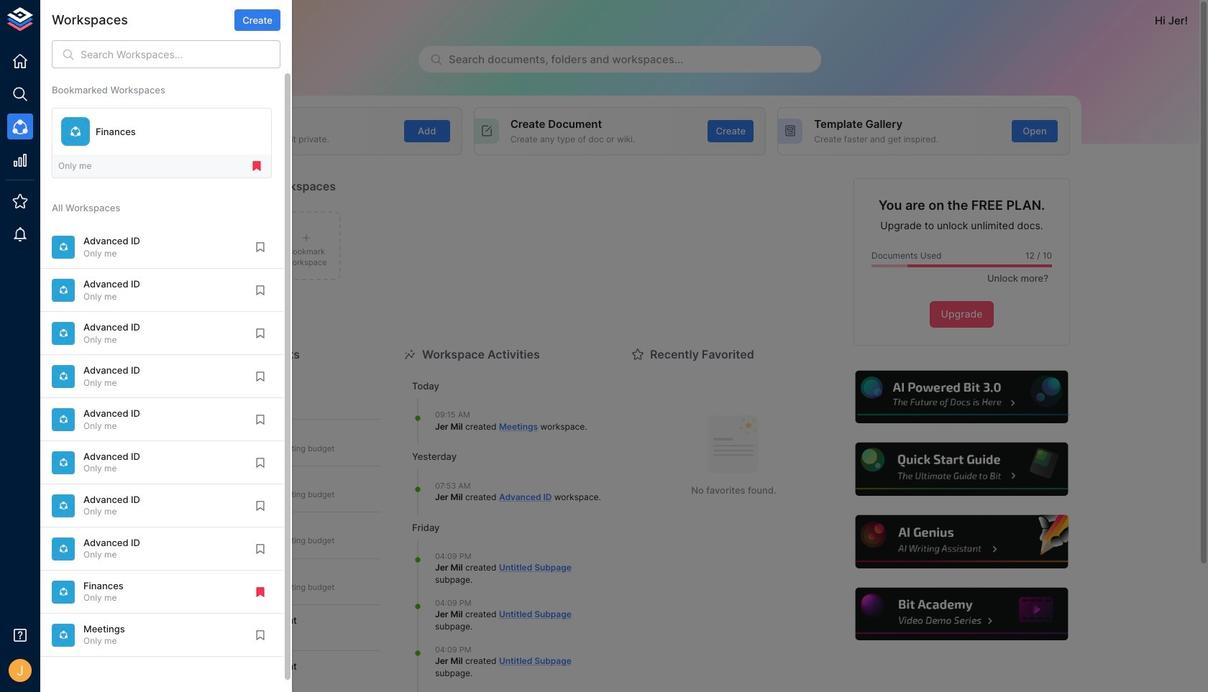 Task type: locate. For each thing, give the bounding box(es) containing it.
6 bookmark image from the top
[[254, 500, 267, 513]]

bookmark image
[[254, 241, 267, 254], [254, 284, 267, 297], [254, 327, 267, 340], [254, 370, 267, 383], [254, 414, 267, 427], [254, 500, 267, 513], [254, 629, 267, 642]]

help image
[[854, 369, 1071, 426], [854, 441, 1071, 499], [854, 514, 1071, 571], [854, 586, 1071, 644]]

4 bookmark image from the top
[[254, 370, 267, 383]]

7 bookmark image from the top
[[254, 629, 267, 642]]

4 help image from the top
[[854, 586, 1071, 644]]

2 help image from the top
[[854, 441, 1071, 499]]

2 bookmark image from the top
[[254, 543, 267, 556]]

bookmark image
[[254, 457, 267, 470], [254, 543, 267, 556]]

1 bookmark image from the top
[[254, 241, 267, 254]]

3 bookmark image from the top
[[254, 327, 267, 340]]

1 vertical spatial bookmark image
[[254, 543, 267, 556]]

1 vertical spatial remove bookmark image
[[254, 586, 267, 599]]

5 bookmark image from the top
[[254, 414, 267, 427]]

remove bookmark image
[[250, 160, 263, 173], [254, 586, 267, 599]]

0 vertical spatial bookmark image
[[254, 457, 267, 470]]



Task type: describe. For each thing, give the bounding box(es) containing it.
1 bookmark image from the top
[[254, 457, 267, 470]]

2 bookmark image from the top
[[254, 284, 267, 297]]

Search Workspaces... text field
[[81, 40, 281, 68]]

0 vertical spatial remove bookmark image
[[250, 160, 263, 173]]

3 help image from the top
[[854, 514, 1071, 571]]

1 help image from the top
[[854, 369, 1071, 426]]



